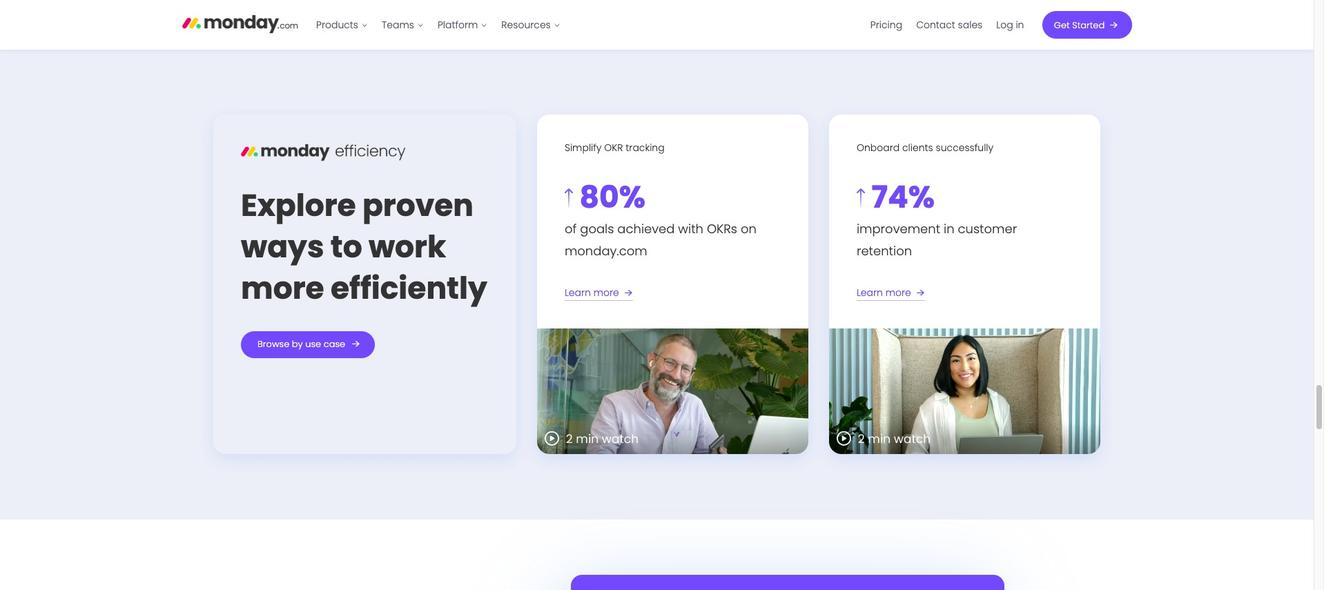 Task type: locate. For each thing, give the bounding box(es) containing it.
successfully
[[936, 141, 994, 155]]

1 horizontal spatial learn more
[[857, 286, 912, 300]]

learn more for 80%
[[565, 286, 619, 300]]

0 horizontal spatial learn more link
[[565, 285, 636, 301]]

1 learn from the left
[[565, 286, 591, 300]]

pricing link
[[864, 14, 910, 36]]

monday.com
[[565, 243, 648, 260]]

learn more down retention
[[857, 286, 912, 300]]

in for improvement
[[944, 221, 955, 238]]

case
[[324, 338, 345, 351]]

1 horizontal spatial more
[[594, 286, 619, 300]]

learn more for 74%
[[857, 286, 912, 300]]

in for log
[[1016, 18, 1025, 32]]

in inside improvement in customer retention
[[944, 221, 955, 238]]

browse by use case link
[[241, 332, 375, 359]]

platform
[[438, 18, 478, 32]]

more
[[241, 267, 324, 310], [594, 286, 619, 300], [886, 286, 912, 300]]

learn more down monday.com
[[565, 286, 619, 300]]

learn more link
[[565, 285, 636, 301], [857, 285, 928, 301]]

in
[[1016, 18, 1025, 32], [944, 221, 955, 238]]

more for 74%
[[886, 286, 912, 300]]

learn more link down retention
[[857, 285, 928, 301]]

learn more link down monday.com
[[565, 285, 636, 301]]

of
[[565, 221, 577, 238]]

more down monday.com
[[594, 286, 619, 300]]

log in link
[[990, 14, 1032, 36]]

1 horizontal spatial learn
[[857, 286, 883, 300]]

learn down monday.com
[[565, 286, 591, 300]]

0 vertical spatial in
[[1016, 18, 1025, 32]]

onboard
[[857, 141, 900, 155]]

0 horizontal spatial learn more
[[565, 286, 619, 300]]

tracking
[[626, 141, 665, 155]]

pricing
[[871, 18, 903, 32]]

clients
[[903, 141, 934, 155]]

more down retention
[[886, 286, 912, 300]]

0 horizontal spatial in
[[944, 221, 955, 238]]

list
[[309, 0, 568, 50], [864, 0, 1032, 50], [172, 104, 1143, 465]]

2 learn more link from the left
[[857, 285, 928, 301]]

learn down retention
[[857, 286, 883, 300]]

efficiently
[[331, 267, 487, 310]]

0 horizontal spatial learn
[[565, 286, 591, 300]]

ways
[[241, 226, 324, 268]]

in right log
[[1016, 18, 1025, 32]]

goals
[[580, 221, 614, 238]]

learn more
[[565, 286, 619, 300], [857, 286, 912, 300]]

1 vertical spatial in
[[944, 221, 955, 238]]

contact sales button
[[910, 14, 990, 36]]

in left customer
[[944, 221, 955, 238]]

use
[[305, 338, 321, 351]]

2 horizontal spatial more
[[886, 286, 912, 300]]

1 horizontal spatial learn more link
[[857, 285, 928, 301]]

customer
[[958, 221, 1017, 238]]

2 learn from the left
[[857, 286, 883, 300]]

74%
[[866, 176, 935, 218]]

more up browse at the left of page
[[241, 267, 324, 310]]

learn for 80%
[[565, 286, 591, 300]]

2 learn more from the left
[[857, 286, 912, 300]]

0 horizontal spatial more
[[241, 267, 324, 310]]

of goals achieved with okrs on monday.com
[[565, 221, 757, 260]]

products
[[316, 18, 358, 32]]

learn
[[565, 286, 591, 300], [857, 286, 883, 300]]

log
[[997, 18, 1014, 32]]

improvement in customer retention
[[857, 221, 1017, 260]]

monday.com logo image
[[182, 9, 298, 38]]

list containing pricing
[[864, 0, 1032, 50]]

contact sales
[[917, 18, 983, 32]]

onboard clients successfully
[[857, 141, 994, 155]]

1 horizontal spatial in
[[1016, 18, 1025, 32]]

1 learn more from the left
[[565, 286, 619, 300]]

teams
[[382, 18, 414, 32]]

improvement
[[857, 221, 941, 238]]

1 learn more link from the left
[[565, 285, 636, 301]]

more inside explore proven ways to work more efficiently
[[241, 267, 324, 310]]

learn for 74%
[[857, 286, 883, 300]]



Task type: vqa. For each thing, say whether or not it's contained in the screenshot.
Monetization on the top of page
no



Task type: describe. For each thing, give the bounding box(es) containing it.
started
[[1073, 18, 1105, 31]]

sales
[[958, 18, 983, 32]]

to
[[331, 226, 362, 268]]

arrow up image
[[857, 189, 866, 208]]

work
[[369, 226, 446, 268]]

list containing products
[[309, 0, 568, 50]]

browse
[[258, 338, 290, 351]]

get started
[[1055, 18, 1105, 31]]

products link
[[309, 14, 375, 36]]

okrs
[[707, 221, 738, 238]]

by
[[292, 338, 303, 351]]

efficiency logo image
[[241, 142, 407, 162]]

retention
[[857, 243, 912, 260]]

resources link
[[495, 14, 568, 36]]

simplify
[[565, 141, 602, 155]]

okr
[[605, 141, 623, 155]]

arrow up image
[[565, 189, 573, 208]]

platform link
[[431, 14, 495, 36]]

simplify okr tracking
[[565, 141, 665, 155]]

resources
[[502, 18, 551, 32]]

more for 80%
[[594, 286, 619, 300]]

on
[[741, 221, 757, 238]]

onboard clients successfully image
[[829, 329, 1101, 455]]

list containing 80%
[[172, 104, 1143, 465]]

achieved
[[618, 221, 675, 238]]

learn more link for 74%
[[857, 285, 928, 301]]

browse by use case
[[258, 338, 345, 351]]

teams link
[[375, 14, 431, 36]]

explore
[[241, 185, 356, 227]]

get started button
[[1043, 11, 1132, 39]]

simplify okr tracking image
[[537, 329, 809, 455]]

main element
[[309, 0, 1132, 50]]

80%
[[573, 176, 646, 218]]

proven
[[363, 185, 474, 227]]

contact
[[917, 18, 956, 32]]

log in
[[997, 18, 1025, 32]]

learn more link for 80%
[[565, 285, 636, 301]]

get
[[1055, 18, 1070, 31]]

browse by use case button
[[241, 332, 375, 359]]

with
[[678, 221, 704, 238]]

explore proven ways to work more efficiently
[[241, 185, 487, 310]]



